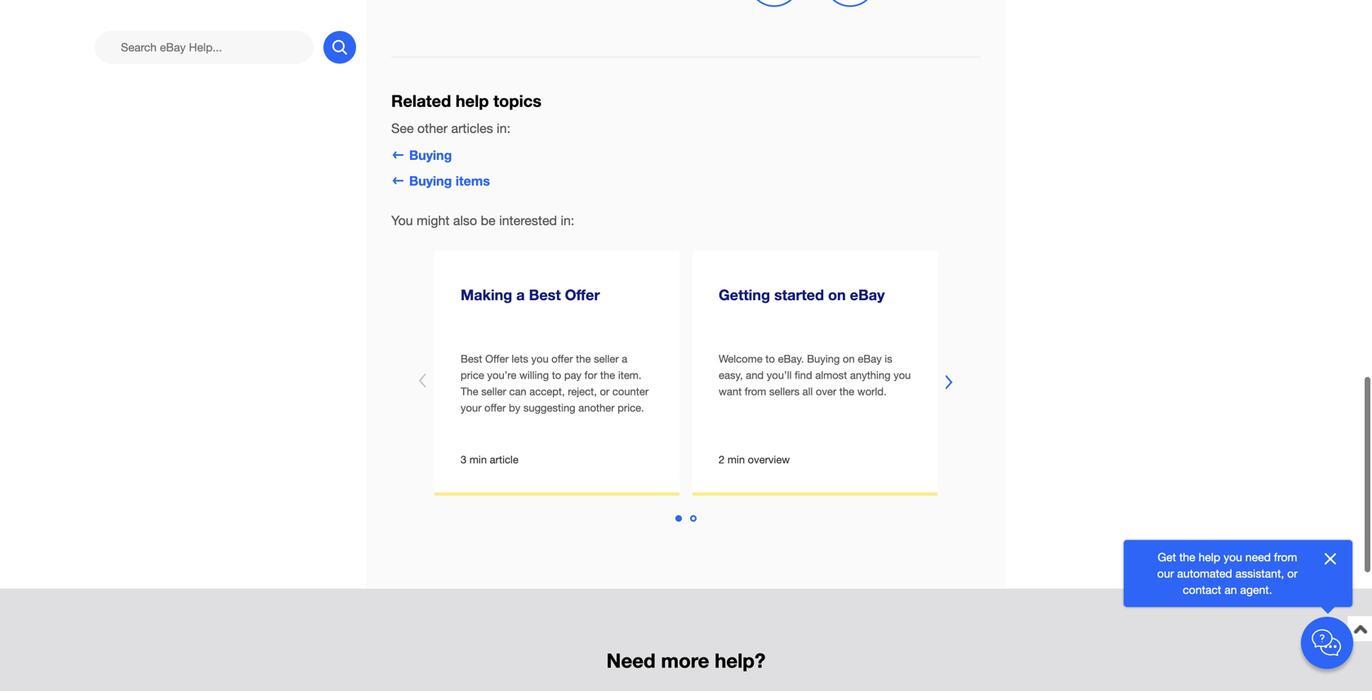 Task type: describe. For each thing, give the bounding box(es) containing it.
help?
[[715, 649, 766, 673]]

a inside best offer lets you offer the seller a price you're willing to pay for the item. the seller can accept, reject, or counter your offer by suggesting another price.
[[622, 353, 627, 365]]

topics
[[493, 91, 541, 111]]

0 vertical spatial help
[[456, 91, 489, 111]]

you
[[391, 213, 413, 228]]

you for get
[[1224, 551, 1242, 564]]

2
[[719, 454, 725, 467]]

1 horizontal spatial seller
[[594, 353, 619, 365]]

the item.
[[600, 369, 642, 382]]

price
[[461, 369, 484, 382]]

0 horizontal spatial seller
[[481, 385, 506, 398]]

you inside 'welcome to ebay. buying on ebay is easy, and you'll find almost anything you want from sellers all over the world.'
[[894, 369, 911, 382]]

the inside best offer lets you offer the seller a price you're willing to pay for the item. the seller can accept, reject, or counter your offer by suggesting another price.
[[576, 353, 591, 365]]

ebay inside 'welcome to ebay. buying on ebay is easy, and you'll find almost anything you want from sellers all over the world.'
[[858, 353, 882, 365]]

see
[[391, 121, 414, 136]]

need
[[607, 649, 656, 673]]

min for making
[[469, 454, 487, 467]]

1 horizontal spatial offer
[[565, 286, 600, 304]]

related help topics
[[391, 91, 541, 111]]

be
[[481, 213, 496, 228]]

find
[[795, 369, 812, 382]]

all
[[802, 385, 813, 398]]

0 vertical spatial ebay
[[850, 286, 885, 304]]

you're
[[487, 369, 516, 382]]

ebay.
[[778, 353, 804, 365]]

need more help?
[[607, 649, 766, 673]]

is
[[885, 353, 892, 365]]

buying for buying "link"
[[409, 148, 452, 163]]

counter
[[612, 385, 649, 398]]

0 vertical spatial offer
[[551, 353, 573, 365]]

buying inside 'welcome to ebay. buying on ebay is easy, and you'll find almost anything you want from sellers all over the world.'
[[807, 353, 840, 365]]

from inside 'welcome to ebay. buying on ebay is easy, and you'll find almost anything you want from sellers all over the world.'
[[745, 385, 766, 398]]

0 vertical spatial best
[[529, 286, 561, 304]]

the inside 'welcome to ebay. buying on ebay is easy, and you'll find almost anything you want from sellers all over the world.'
[[839, 385, 854, 398]]

overview
[[748, 454, 790, 467]]

best inside best offer lets you offer the seller a price you're willing to pay for the item. the seller can accept, reject, or counter your offer by suggesting another price.
[[461, 353, 482, 365]]

getting
[[719, 286, 770, 304]]

offer inside best offer lets you offer the seller a price you're willing to pay for the item. the seller can accept, reject, or counter your offer by suggesting another price.
[[485, 353, 509, 365]]

over
[[816, 385, 836, 398]]

0 vertical spatial a
[[516, 286, 525, 304]]

you for best
[[531, 353, 549, 365]]

lets
[[512, 353, 528, 365]]

price.
[[618, 402, 644, 414]]

world.
[[857, 385, 887, 398]]

best offer lets you offer the seller a price you're willing to pay for the item. the seller can accept, reject, or counter your offer by suggesting another price.
[[461, 353, 649, 414]]

getting started on ebay
[[719, 286, 885, 304]]

article
[[490, 454, 518, 467]]

accept,
[[529, 385, 565, 398]]

buying for buying items
[[409, 173, 452, 189]]

interested
[[499, 213, 557, 228]]

welcome
[[719, 353, 763, 365]]

get
[[1158, 551, 1176, 564]]

our
[[1157, 567, 1174, 581]]

sellers
[[769, 385, 800, 398]]

your
[[461, 402, 481, 414]]



Task type: vqa. For each thing, say whether or not it's contained in the screenshot.
left Offer
yes



Task type: locate. For each thing, give the bounding box(es) containing it.
get the help you need from our automated assistant, or contact an agent.
[[1157, 551, 1298, 597]]

1 min from the left
[[469, 454, 487, 467]]

1 vertical spatial ebay
[[858, 353, 882, 365]]

1 horizontal spatial or
[[1287, 567, 1298, 581]]

in:
[[497, 121, 511, 136], [561, 213, 574, 228]]

welcome to ebay. buying on ebay is easy, and you'll find almost anything you want from sellers all over the world.
[[719, 353, 911, 398]]

ebay up is
[[850, 286, 885, 304]]

1 horizontal spatial best
[[529, 286, 561, 304]]

buying items link
[[391, 173, 490, 189]]

you
[[531, 353, 549, 365], [894, 369, 911, 382], [1224, 551, 1242, 564]]

1 horizontal spatial min
[[728, 454, 745, 467]]

2 vertical spatial the
[[1179, 551, 1195, 564]]

you might also be interested in:
[[391, 213, 574, 228]]

by
[[509, 402, 520, 414]]

0 horizontal spatial a
[[516, 286, 525, 304]]

anything
[[850, 369, 891, 382]]

or
[[600, 385, 609, 398], [1287, 567, 1298, 581]]

0 vertical spatial in:
[[497, 121, 511, 136]]

1 vertical spatial or
[[1287, 567, 1298, 581]]

on inside 'welcome to ebay. buying on ebay is easy, and you'll find almost anything you want from sellers all over the world.'
[[843, 353, 855, 365]]

another
[[578, 402, 615, 414]]

to left pay
[[552, 369, 561, 382]]

0 horizontal spatial from
[[745, 385, 766, 398]]

1 horizontal spatial you
[[894, 369, 911, 382]]

a up the item.
[[622, 353, 627, 365]]

from right need
[[1274, 551, 1297, 564]]

0 vertical spatial on
[[828, 286, 846, 304]]

offer
[[565, 286, 600, 304], [485, 353, 509, 365]]

0 horizontal spatial offer
[[485, 353, 509, 365]]

0 horizontal spatial offer
[[484, 402, 506, 414]]

reject,
[[568, 385, 597, 398]]

need
[[1245, 551, 1271, 564]]

3 min article
[[461, 454, 518, 467]]

to up 'you'll'
[[765, 353, 775, 365]]

0 horizontal spatial in:
[[497, 121, 511, 136]]

best up price
[[461, 353, 482, 365]]

contact
[[1183, 584, 1221, 597]]

in: right interested
[[561, 213, 574, 228]]

help inside get the help you need from our automated assistant, or contact an agent.
[[1199, 551, 1220, 564]]

more
[[661, 649, 709, 673]]

0 vertical spatial offer
[[565, 286, 600, 304]]

2 min overview
[[719, 454, 790, 467]]

0 vertical spatial or
[[600, 385, 609, 398]]

min right 2 at right bottom
[[728, 454, 745, 467]]

1 horizontal spatial from
[[1274, 551, 1297, 564]]

0 horizontal spatial help
[[456, 91, 489, 111]]

from inside get the help you need from our automated assistant, or contact an agent.
[[1274, 551, 1297, 564]]

agent.
[[1240, 584, 1272, 597]]

want
[[719, 385, 742, 398]]

min for getting
[[728, 454, 745, 467]]

best
[[529, 286, 561, 304], [461, 353, 482, 365]]

0 vertical spatial to
[[765, 353, 775, 365]]

2 horizontal spatial the
[[1179, 551, 1195, 564]]

1 horizontal spatial help
[[1199, 551, 1220, 564]]

buying down other
[[409, 148, 452, 163]]

articles
[[451, 121, 493, 136]]

2 horizontal spatial you
[[1224, 551, 1242, 564]]

1 vertical spatial offer
[[485, 353, 509, 365]]

ebay up anything
[[858, 353, 882, 365]]

2 vertical spatial you
[[1224, 551, 1242, 564]]

you inside best offer lets you offer the seller a price you're willing to pay for the item. the seller can accept, reject, or counter your offer by suggesting another price.
[[531, 353, 549, 365]]

to inside 'welcome to ebay. buying on ebay is easy, and you'll find almost anything you want from sellers all over the world.'
[[765, 353, 775, 365]]

or inside best offer lets you offer the seller a price you're willing to pay for the item. the seller can accept, reject, or counter your offer by suggesting another price.
[[600, 385, 609, 398]]

help up automated
[[1199, 551, 1220, 564]]

0 horizontal spatial the
[[576, 353, 591, 365]]

1 vertical spatial buying
[[409, 173, 452, 189]]

0 vertical spatial from
[[745, 385, 766, 398]]

a
[[516, 286, 525, 304], [622, 353, 627, 365]]

an
[[1225, 584, 1237, 597]]

on
[[828, 286, 846, 304], [843, 353, 855, 365]]

1 vertical spatial the
[[839, 385, 854, 398]]

might
[[417, 213, 450, 228]]

started
[[774, 286, 824, 304]]

the
[[576, 353, 591, 365], [839, 385, 854, 398], [1179, 551, 1195, 564]]

a right making
[[516, 286, 525, 304]]

help
[[456, 91, 489, 111], [1199, 551, 1220, 564]]

seller up the item.
[[594, 353, 619, 365]]

buying
[[409, 148, 452, 163], [409, 173, 452, 189], [807, 353, 840, 365]]

1 vertical spatial to
[[552, 369, 561, 382]]

1 vertical spatial seller
[[481, 385, 506, 398]]

willing
[[519, 369, 549, 382]]

1 horizontal spatial in:
[[561, 213, 574, 228]]

offer
[[551, 353, 573, 365], [484, 402, 506, 414]]

1 horizontal spatial offer
[[551, 353, 573, 365]]

and
[[746, 369, 764, 382]]

1 vertical spatial a
[[622, 353, 627, 365]]

from
[[745, 385, 766, 398], [1274, 551, 1297, 564]]

also
[[453, 213, 477, 228]]

ebay
[[850, 286, 885, 304], [858, 353, 882, 365]]

0 horizontal spatial to
[[552, 369, 561, 382]]

0 horizontal spatial min
[[469, 454, 487, 467]]

1 vertical spatial you
[[894, 369, 911, 382]]

1 vertical spatial on
[[843, 353, 855, 365]]

you left need
[[1224, 551, 1242, 564]]

to
[[765, 353, 775, 365], [552, 369, 561, 382]]

2 min from the left
[[728, 454, 745, 467]]

making a best offer
[[461, 286, 600, 304]]

from down and
[[745, 385, 766, 398]]

almost
[[815, 369, 847, 382]]

1 horizontal spatial to
[[765, 353, 775, 365]]

the up for
[[576, 353, 591, 365]]

items
[[456, 173, 490, 189]]

min
[[469, 454, 487, 467], [728, 454, 745, 467]]

you'll
[[767, 369, 792, 382]]

you up willing
[[531, 353, 549, 365]]

min right 3
[[469, 454, 487, 467]]

2 vertical spatial buying
[[807, 353, 840, 365]]

easy,
[[719, 369, 743, 382]]

1 vertical spatial from
[[1274, 551, 1297, 564]]

0 vertical spatial buying
[[409, 148, 452, 163]]

or up another
[[600, 385, 609, 398]]

in: down topics
[[497, 121, 511, 136]]

buying up almost
[[807, 353, 840, 365]]

1 horizontal spatial a
[[622, 353, 627, 365]]

buying down buying "link"
[[409, 173, 452, 189]]

offer up for
[[565, 286, 600, 304]]

best right making
[[529, 286, 561, 304]]

the inside get the help you need from our automated assistant, or contact an agent.
[[1179, 551, 1195, 564]]

other
[[417, 121, 448, 136]]

offer left by
[[484, 402, 506, 414]]

seller
[[594, 353, 619, 365], [481, 385, 506, 398]]

1 vertical spatial help
[[1199, 551, 1220, 564]]

you inside get the help you need from our automated assistant, or contact an agent.
[[1224, 551, 1242, 564]]

pay
[[564, 369, 582, 382]]

buying link
[[391, 148, 452, 163]]

1 horizontal spatial the
[[839, 385, 854, 398]]

making
[[461, 286, 512, 304]]

or inside get the help you need from our automated assistant, or contact an agent.
[[1287, 567, 1298, 581]]

the
[[461, 385, 478, 398]]

3
[[461, 454, 467, 467]]

offer up you're
[[485, 353, 509, 365]]

0 vertical spatial the
[[576, 353, 591, 365]]

on up almost
[[843, 353, 855, 365]]

related
[[391, 91, 451, 111]]

1 vertical spatial in:
[[561, 213, 574, 228]]

to inside best offer lets you offer the seller a price you're willing to pay for the item. the seller can accept, reject, or counter your offer by suggesting another price.
[[552, 369, 561, 382]]

or right assistant, at the bottom right
[[1287, 567, 1298, 581]]

the right "get"
[[1179, 551, 1195, 564]]

1 vertical spatial offer
[[484, 402, 506, 414]]

offer up pay
[[551, 353, 573, 365]]

you right anything
[[894, 369, 911, 382]]

seller down you're
[[481, 385, 506, 398]]

can
[[509, 385, 526, 398]]

automated
[[1177, 567, 1232, 581]]

for
[[584, 369, 597, 382]]

the right over
[[839, 385, 854, 398]]

0 horizontal spatial you
[[531, 353, 549, 365]]

buying items
[[409, 173, 490, 189]]

get the help you need from our automated assistant, or contact an agent. tooltip
[[1150, 550, 1305, 599]]

on right started
[[828, 286, 846, 304]]

0 horizontal spatial or
[[600, 385, 609, 398]]

assistant,
[[1235, 567, 1284, 581]]

1 vertical spatial best
[[461, 353, 482, 365]]

see other articles in:
[[391, 121, 511, 136]]

Search eBay Help... text field
[[95, 31, 314, 64]]

0 vertical spatial you
[[531, 353, 549, 365]]

suggesting
[[523, 402, 575, 414]]

0 vertical spatial seller
[[594, 353, 619, 365]]

help up articles
[[456, 91, 489, 111]]

0 horizontal spatial best
[[461, 353, 482, 365]]



